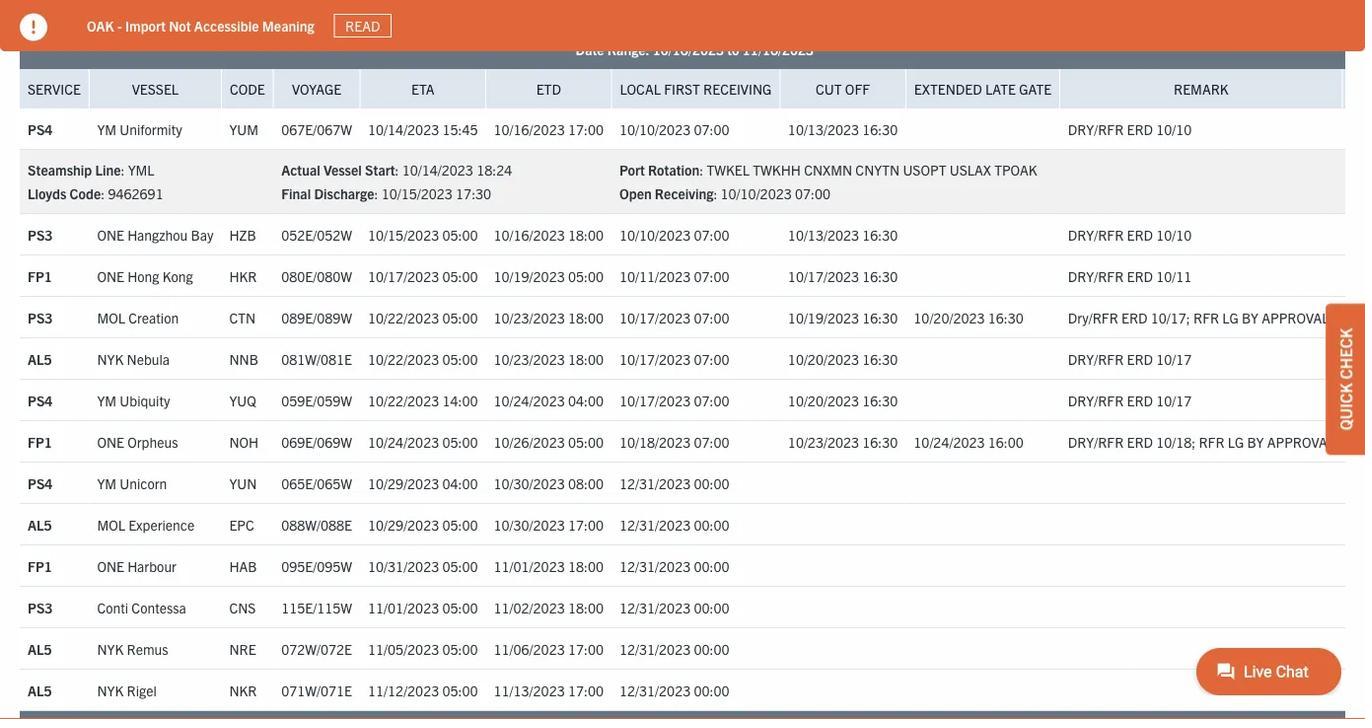 Task type: vqa. For each thing, say whether or not it's contained in the screenshot.
the rightmost does
no



Task type: locate. For each thing, give the bounding box(es) containing it.
unicorn
[[120, 474, 167, 492]]

5 00:00 from the top
[[694, 640, 730, 658]]

3 12/31/2023 from the top
[[620, 557, 691, 575]]

4 dry/rfr from the top
[[1068, 350, 1124, 368]]

10/19/2023 down "10/16/2023 18:00"
[[494, 267, 565, 285]]

0 vertical spatial rfr
[[1194, 308, 1220, 326]]

1 vertical spatial approval
[[1267, 433, 1335, 451]]

10/10/2023 for 17:00
[[620, 120, 691, 138]]

15:45
[[442, 120, 478, 138]]

2 vertical spatial 10/20/2023
[[788, 391, 859, 409]]

10/30/2023 down 10/30/2023 08:00
[[494, 516, 565, 533]]

6 12/31/2023 from the top
[[620, 681, 691, 699]]

ps3 left mol creation
[[28, 308, 53, 326]]

one left the hong
[[97, 267, 124, 285]]

10/17/2023 07:00
[[620, 308, 730, 326], [620, 350, 730, 368], [620, 391, 730, 409]]

: down line
[[101, 185, 105, 202]]

mol down ym unicorn
[[97, 516, 125, 533]]

fp1 left one orpheus
[[28, 433, 52, 451]]

0 vertical spatial 11/01/2023
[[494, 557, 565, 575]]

10/29/2023 for 10/29/2023 05:00
[[368, 516, 439, 533]]

1 10/13/2023 16:30 from the top
[[788, 120, 898, 138]]

: left yml
[[121, 161, 125, 179]]

10/17/2023 05:00
[[368, 267, 478, 285]]

dry/rfr
[[1068, 120, 1124, 138], [1068, 226, 1124, 243], [1068, 267, 1124, 285], [1068, 350, 1124, 368], [1068, 391, 1124, 409], [1068, 433, 1124, 451]]

1 vertical spatial 10/30/2023
[[494, 516, 565, 533]]

1 vertical spatial 11/01/2023
[[368, 599, 439, 616]]

2 fp1 from the top
[[28, 433, 52, 451]]

erd for 080e/080w
[[1127, 267, 1153, 285]]

10/15/2023 05:00
[[368, 226, 478, 243]]

10/15/2023
[[381, 185, 453, 202], [368, 226, 439, 243]]

2 vertical spatial 10/23/2023
[[788, 433, 859, 451]]

3 one from the top
[[97, 433, 124, 451]]

oak - import not accessible meaning
[[87, 16, 314, 34]]

1 vertical spatial 10/20/2023
[[788, 350, 859, 368]]

10/22/2023 for 089e/089w
[[368, 308, 439, 326]]

6 dry/rfr from the top
[[1068, 433, 1124, 451]]

actual vessel start : 10/14/2023 18:24 final discharge : 10/15/2023 17:30
[[281, 161, 512, 202]]

ym for ym ubiquity
[[97, 391, 117, 409]]

10/10 up 10/11
[[1157, 226, 1192, 243]]

approval for dry/rfr erd 10/18; rfr lg by approval
[[1267, 433, 1335, 451]]

dry/rfr for 10/16/2023 18:00
[[1068, 226, 1124, 243]]

2 00:00 from the top
[[694, 516, 730, 533]]

2 10/17/2023 07:00 from the top
[[620, 350, 730, 368]]

lg right "10/18;"
[[1228, 433, 1244, 451]]

4 12/31/2023 from the top
[[620, 599, 691, 616]]

uslax
[[950, 161, 991, 179]]

code down line
[[70, 185, 101, 202]]

0 vertical spatial mol
[[97, 308, 125, 326]]

1 vertical spatial receiving
[[655, 185, 714, 202]]

ym for ym unicorn
[[97, 474, 117, 492]]

by
[[1242, 308, 1259, 326], [1248, 433, 1264, 451]]

1 vertical spatial 10/10
[[1157, 226, 1192, 243]]

1 10/10/2023 07:00 from the top
[[620, 120, 730, 138]]

0 vertical spatial ym
[[97, 120, 117, 138]]

one left harbour
[[97, 557, 124, 575]]

1 vertical spatial 10/23/2023
[[494, 350, 565, 368]]

1 vertical spatial 10/29/2023
[[368, 516, 439, 533]]

1 vertical spatial 10/10/2023
[[721, 185, 792, 202]]

nyk for nyk nebula
[[97, 350, 124, 368]]

12/31/2023 00:00 for 11/02/2023 18:00
[[620, 599, 730, 616]]

receiving down to
[[704, 80, 772, 98]]

10/13/2023 for 10/16/2023 18:00
[[788, 226, 859, 243]]

3 10/22/2023 from the top
[[368, 391, 439, 409]]

vessel up the uniformity
[[132, 80, 179, 98]]

dry/rfr erd 10/10 up dry/rfr erd 10/11
[[1068, 226, 1192, 243]]

16:30 left 10/24/2023 16:00
[[863, 433, 898, 451]]

2 10/10/2023 07:00 from the top
[[620, 226, 730, 243]]

1 vertical spatial 10/19/2023
[[788, 308, 859, 326]]

10/14/2023 down eta
[[368, 120, 439, 138]]

10/24/2023 up 10/26/2023
[[494, 391, 565, 409]]

2 12/31/2023 from the top
[[620, 516, 691, 533]]

discharge
[[314, 185, 374, 202]]

3 12/31/2023 00:00 from the top
[[620, 557, 730, 575]]

0 vertical spatial 10/22/2023
[[368, 308, 439, 326]]

1 10/30/2023 from the top
[[494, 474, 565, 492]]

4 17:00 from the top
[[568, 681, 604, 699]]

0 vertical spatial ps3
[[28, 226, 53, 243]]

10/10/2023 07:00 down first
[[620, 120, 730, 138]]

receiving down rotation
[[655, 185, 714, 202]]

10/11/2023
[[620, 267, 691, 285]]

extended
[[914, 80, 982, 98]]

1 vertical spatial 10/22/2023 05:00
[[368, 350, 478, 368]]

0 vertical spatial vessel
[[132, 80, 179, 98]]

1 horizontal spatial 10/24/2023
[[494, 391, 565, 409]]

18:00 down 10/19/2023 05:00
[[568, 308, 604, 326]]

2 10/10 from the top
[[1157, 226, 1192, 243]]

1 horizontal spatial 11/01/2023
[[494, 557, 565, 575]]

12/31/2023 for 10/30/2023 08:00
[[620, 474, 691, 492]]

3 18:00 from the top
[[568, 350, 604, 368]]

05:00 down 17:30
[[442, 226, 478, 243]]

2 dry/rfr from the top
[[1068, 226, 1124, 243]]

05:00 up '11/12/2023 05:00'
[[442, 640, 478, 658]]

05:00 down 14:00
[[442, 433, 478, 451]]

0 vertical spatial 10/19/2023
[[494, 267, 565, 285]]

1 mol from the top
[[97, 308, 125, 326]]

10/19/2023 for 10/19/2023 16:30
[[788, 308, 859, 326]]

2 vertical spatial 10/17/2023 07:00
[[620, 391, 730, 409]]

0 vertical spatial dry/rfr erd 10/10
[[1068, 120, 1192, 138]]

cnytn
[[856, 161, 900, 179]]

16:30 up 10/23/2023 16:30
[[863, 391, 898, 409]]

1 10/17/2023 07:00 from the top
[[620, 308, 730, 326]]

1 vertical spatial 10/20/2023 16:30
[[788, 350, 898, 368]]

ym left ubiquity
[[97, 391, 117, 409]]

ps3 for conti contessa
[[28, 599, 53, 616]]

by right 10/17;
[[1242, 308, 1259, 326]]

not
[[169, 16, 191, 34]]

10/18/2023 07:00
[[620, 433, 730, 451]]

10/14/2023 inside actual vessel start : 10/14/2023 18:24 final discharge : 10/15/2023 17:30
[[402, 161, 473, 179]]

1 vertical spatial code
[[70, 185, 101, 202]]

16:30 up cnytn
[[863, 120, 898, 138]]

3 dry/rfr from the top
[[1068, 267, 1124, 285]]

10/22/2023 05:00 down the 10/17/2023 05:00
[[368, 308, 478, 326]]

ps4 for ym uniformity
[[28, 120, 53, 138]]

one for one harbour
[[97, 557, 124, 575]]

0 vertical spatial 10/10/2023 07:00
[[620, 120, 730, 138]]

05:00 up 14:00
[[442, 350, 478, 368]]

2 one from the top
[[97, 267, 124, 285]]

nyk left remus
[[97, 640, 124, 658]]

1 vertical spatial 10/15/2023
[[368, 226, 439, 243]]

2 18:00 from the top
[[568, 308, 604, 326]]

07:00 for 067e/067w
[[694, 120, 730, 138]]

2 10/17 from the top
[[1157, 391, 1192, 409]]

2 ps4 from the top
[[28, 391, 53, 409]]

al5 for nyk rigel
[[28, 681, 52, 699]]

0 vertical spatial 10/22/2023 05:00
[[368, 308, 478, 326]]

nyk remus
[[97, 640, 168, 658]]

10/14/2023 up 17:30
[[402, 161, 473, 179]]

10/22/2023 down the 10/17/2023 05:00
[[368, 308, 439, 326]]

2 vertical spatial 10/20/2023 16:30
[[788, 391, 898, 409]]

05:00 down 10/29/2023 05:00
[[442, 557, 478, 575]]

11/13/2023
[[494, 681, 565, 699]]

1 vertical spatial vessel
[[323, 161, 362, 179]]

0 horizontal spatial 10/19/2023
[[494, 267, 565, 285]]

18:00 for 10/20/2023 16:30
[[568, 350, 604, 368]]

noh
[[229, 433, 259, 451]]

04:00 down 10/24/2023 05:00
[[442, 474, 478, 492]]

10/10/2023 up 10/11/2023
[[620, 226, 691, 243]]

ym up line
[[97, 120, 117, 138]]

5 12/31/2023 00:00 from the top
[[620, 640, 730, 658]]

by right "10/18;"
[[1248, 433, 1264, 451]]

0 vertical spatial fp1
[[28, 267, 52, 285]]

0 vertical spatial lg
[[1223, 308, 1239, 326]]

al5
[[28, 350, 52, 368], [28, 516, 52, 533], [28, 640, 52, 658], [28, 681, 52, 699]]

ps3
[[28, 226, 53, 243], [28, 308, 53, 326], [28, 599, 53, 616]]

one harbour
[[97, 557, 177, 575]]

1 vertical spatial 10/13/2023
[[788, 226, 859, 243]]

10/10 down remark
[[1157, 120, 1192, 138]]

1 10/13/2023 from the top
[[788, 120, 859, 138]]

: down 10/14/2023 15:45
[[395, 161, 399, 179]]

1 vertical spatial 04:00
[[442, 474, 478, 492]]

2 vertical spatial 10/16/2023
[[494, 226, 565, 243]]

18:00 up 11/02/2023 18:00
[[568, 557, 604, 575]]

ps3 for mol creation
[[28, 308, 53, 326]]

10/23/2023 for 089e/089w
[[494, 308, 565, 326]]

3 nyk from the top
[[97, 681, 124, 699]]

nyk left nebula
[[97, 350, 124, 368]]

mol creation
[[97, 308, 179, 326]]

0 vertical spatial 10/10
[[1157, 120, 1192, 138]]

11/01/2023 down 10/31/2023
[[368, 599, 439, 616]]

11/01/2023 for 11/01/2023 05:00
[[368, 599, 439, 616]]

0 vertical spatial dry/rfr erd 10/17
[[1068, 350, 1192, 368]]

: down 'start'
[[374, 185, 378, 202]]

2 10/22/2023 from the top
[[368, 350, 439, 368]]

10/17 up "10/18;"
[[1157, 391, 1192, 409]]

1 vertical spatial 10/17/2023 07:00
[[620, 350, 730, 368]]

10/22/2023
[[368, 308, 439, 326], [368, 350, 439, 368], [368, 391, 439, 409]]

16:30 down 10/19/2023 16:30
[[863, 350, 898, 368]]

10/20/2023 for 10/24/2023 04:00
[[788, 391, 859, 409]]

2 vertical spatial ym
[[97, 474, 117, 492]]

10/22/2023 up 10/24/2023 05:00
[[368, 391, 439, 409]]

1 vertical spatial by
[[1248, 433, 1264, 451]]

2 vertical spatial nyk
[[97, 681, 124, 699]]

10/24/2023 for 10/24/2023 04:00
[[494, 391, 565, 409]]

6 00:00 from the top
[[694, 681, 730, 699]]

1 17:00 from the top
[[568, 120, 604, 138]]

1 vertical spatial ym
[[97, 391, 117, 409]]

3 10/17/2023 07:00 from the top
[[620, 391, 730, 409]]

0 vertical spatial 10/23/2023 18:00
[[494, 308, 604, 326]]

10/20/2023 16:30 for 04:00
[[788, 391, 898, 409]]

10/24/2023 05:00
[[368, 433, 478, 451]]

1 horizontal spatial 10/19/2023
[[788, 308, 859, 326]]

2 10/13/2023 from the top
[[788, 226, 859, 243]]

2 nyk from the top
[[97, 640, 124, 658]]

10/24/2023 for 10/24/2023 05:00
[[368, 433, 439, 451]]

0 vertical spatial 10/30/2023
[[494, 474, 565, 492]]

2 vertical spatial ps3
[[28, 599, 53, 616]]

0 vertical spatial 10/23/2023
[[494, 308, 565, 326]]

1 vertical spatial rfr
[[1199, 433, 1225, 451]]

1 18:00 from the top
[[568, 226, 604, 243]]

1 10/17 from the top
[[1157, 350, 1192, 368]]

rfr right "10/18;"
[[1199, 433, 1225, 451]]

10/20/2023 16:30
[[914, 308, 1024, 326], [788, 350, 898, 368], [788, 391, 898, 409]]

0 vertical spatial 10/14/2023
[[368, 120, 439, 138]]

4 one from the top
[[97, 557, 124, 575]]

115e/115w
[[281, 599, 352, 616]]

one for one hong kong
[[97, 267, 124, 285]]

10/24/2023 down 10/22/2023 14:00
[[368, 433, 439, 451]]

18:00 up 10/19/2023 05:00
[[568, 226, 604, 243]]

3 ps3 from the top
[[28, 599, 53, 616]]

11/01/2023 up 11/02/2023
[[494, 557, 565, 575]]

by for 10/18;
[[1248, 433, 1264, 451]]

16:30 for 067e/067w
[[863, 120, 898, 138]]

10/17 down 10/17;
[[1157, 350, 1192, 368]]

1 vertical spatial 10/13/2023 16:30
[[788, 226, 898, 243]]

solid image
[[20, 13, 47, 41]]

16:30 up 10/19/2023 16:30
[[863, 267, 898, 285]]

1 al5 from the top
[[28, 350, 52, 368]]

10/22/2023 05:00 for 089e/089w
[[368, 308, 478, 326]]

2 vertical spatial 10/10/2023
[[620, 226, 691, 243]]

nyk left rigel
[[97, 681, 124, 699]]

10/20/2023 16:30 for 18:00
[[788, 350, 898, 368]]

2 horizontal spatial 10/24/2023
[[914, 433, 985, 451]]

vessel up discharge
[[323, 161, 362, 179]]

2 17:00 from the top
[[568, 516, 604, 533]]

1 dry/rfr erd 10/17 from the top
[[1068, 350, 1192, 368]]

05:00
[[442, 226, 478, 243], [442, 267, 478, 285], [568, 267, 604, 285], [442, 308, 478, 326], [442, 350, 478, 368], [442, 433, 478, 451], [568, 433, 604, 451], [442, 516, 478, 533], [442, 557, 478, 575], [442, 599, 478, 616], [442, 640, 478, 658], [442, 681, 478, 699]]

10/24/2023 left 16:00
[[914, 433, 985, 451]]

0 vertical spatial by
[[1242, 308, 1259, 326]]

1 vertical spatial 10/10/2023 07:00
[[620, 226, 730, 243]]

3 17:00 from the top
[[568, 640, 604, 658]]

ps4 left ym unicorn
[[28, 474, 53, 492]]

16:30 for 069e/069w
[[863, 433, 898, 451]]

1 10/22/2023 05:00 from the top
[[368, 308, 478, 326]]

one
[[97, 226, 124, 243], [97, 267, 124, 285], [97, 433, 124, 451], [97, 557, 124, 575]]

1 horizontal spatial code
[[230, 80, 265, 98]]

05:00 for 080e/080w
[[442, 267, 478, 285]]

16:30 for 059e/059w
[[863, 391, 898, 409]]

1 vertical spatial dry/rfr erd 10/10
[[1068, 226, 1192, 243]]

date
[[576, 41, 604, 58]]

2 dry/rfr erd 10/10 from the top
[[1068, 226, 1192, 243]]

0 vertical spatial 04:00
[[568, 391, 604, 409]]

0 horizontal spatial 11/01/2023
[[368, 599, 439, 616]]

1 dry/rfr erd 10/10 from the top
[[1068, 120, 1192, 138]]

10/24/2023 04:00
[[494, 391, 604, 409]]

089e/089w
[[281, 308, 352, 326]]

16:00
[[988, 433, 1024, 451]]

1 vertical spatial nyk
[[97, 640, 124, 658]]

05:00 down the 10/17/2023 05:00
[[442, 308, 478, 326]]

3 ym from the top
[[97, 474, 117, 492]]

4 12/31/2023 00:00 from the top
[[620, 599, 730, 616]]

hzb
[[229, 226, 256, 243]]

ps3 down lloyds
[[28, 226, 53, 243]]

10/13/2023 up 10/17/2023 16:30
[[788, 226, 859, 243]]

4 al5 from the top
[[28, 681, 52, 699]]

10/10/2023 down twkhh
[[721, 185, 792, 202]]

:
[[121, 161, 125, 179], [395, 161, 399, 179], [700, 161, 704, 179], [101, 185, 105, 202], [374, 185, 378, 202], [714, 185, 718, 202]]

1 vertical spatial 10/22/2023
[[368, 350, 439, 368]]

04:00 up 10/26/2023 05:00
[[568, 391, 604, 409]]

lg right 10/17;
[[1223, 308, 1239, 326]]

07:00 inside the port rotation : twkel twkhh cnxmn cnytn usopt uslax tpoak open receiving : 10/10/2023 07:00
[[795, 185, 831, 202]]

10/11/2023 07:00
[[620, 267, 730, 285]]

16:30 down 10/17/2023 16:30
[[863, 308, 898, 326]]

17:30
[[456, 185, 491, 202]]

10/24/2023 for 10/24/2023 16:00
[[914, 433, 985, 451]]

dry/rfr erd 10/17
[[1068, 350, 1192, 368], [1068, 391, 1192, 409]]

05:00 down "10/16/2023 18:00"
[[568, 267, 604, 285]]

vessel
[[132, 80, 179, 98], [323, 161, 362, 179]]

dry/rfr erd 10/17 for 10/23/2023 18:00
[[1068, 350, 1192, 368]]

2 vertical spatial 10/22/2023
[[368, 391, 439, 409]]

10/29/2023 down 10/24/2023 05:00
[[368, 474, 439, 492]]

1 00:00 from the top
[[694, 474, 730, 492]]

2 al5 from the top
[[28, 516, 52, 533]]

nyk
[[97, 350, 124, 368], [97, 640, 124, 658], [97, 681, 124, 699]]

0 horizontal spatial 04:00
[[442, 474, 478, 492]]

0 vertical spatial 10/20/2023
[[914, 308, 985, 326]]

00:00 for 11/01/2023 18:00
[[694, 557, 730, 575]]

1 dry/rfr from the top
[[1068, 120, 1124, 138]]

1 vertical spatial lg
[[1228, 433, 1244, 451]]

mol left the creation
[[97, 308, 125, 326]]

12/31/2023
[[620, 474, 691, 492], [620, 516, 691, 533], [620, 557, 691, 575], [620, 599, 691, 616], [620, 640, 691, 658], [620, 681, 691, 699]]

10/29/2023
[[368, 474, 439, 492], [368, 516, 439, 533]]

10/10 for 10/16/2023 17:00
[[1157, 120, 1192, 138]]

07:00 for 069e/069w
[[694, 433, 730, 451]]

18:00 for 10/19/2023 16:30
[[568, 308, 604, 326]]

harbour
[[127, 557, 177, 575]]

mol
[[97, 308, 125, 326], [97, 516, 125, 533]]

tpoak
[[995, 161, 1037, 179]]

ps3 left conti
[[28, 599, 53, 616]]

1 horizontal spatial 04:00
[[568, 391, 604, 409]]

al5 for nyk remus
[[28, 640, 52, 658]]

1 vertical spatial 10/23/2023 18:00
[[494, 350, 604, 368]]

1 10/23/2023 18:00 from the top
[[494, 308, 604, 326]]

1 one from the top
[[97, 226, 124, 243]]

12/31/2023 for 10/30/2023 17:00
[[620, 516, 691, 533]]

18:00 up 10/24/2023 04:00
[[568, 350, 604, 368]]

3 al5 from the top
[[28, 640, 52, 658]]

2 mol from the top
[[97, 516, 125, 533]]

05:00 up 08:00
[[568, 433, 604, 451]]

10/10/2023 down local
[[620, 120, 691, 138]]

local
[[620, 80, 661, 98]]

10/10/2023
[[620, 120, 691, 138], [721, 185, 792, 202], [620, 226, 691, 243]]

1 vertical spatial fp1
[[28, 433, 52, 451]]

1 ps3 from the top
[[28, 226, 53, 243]]

9462691
[[108, 185, 163, 202]]

2 10/30/2023 from the top
[[494, 516, 565, 533]]

2 10/29/2023 from the top
[[368, 516, 439, 533]]

1 ym from the top
[[97, 120, 117, 138]]

10/10/2023 07:00 up 10/11/2023 07:00
[[620, 226, 730, 243]]

first
[[664, 80, 700, 98]]

rfr right 10/17;
[[1194, 308, 1220, 326]]

1 10/22/2023 from the top
[[368, 308, 439, 326]]

0 vertical spatial approval
[[1262, 308, 1329, 326]]

18:00 up the 11/06/2023 17:00
[[568, 599, 604, 616]]

10/13/2023
[[788, 120, 859, 138], [788, 226, 859, 243]]

10/16/2023 up 10/19/2023 05:00
[[494, 226, 565, 243]]

1 vertical spatial 10/16/2023
[[494, 120, 565, 138]]

2 12/31/2023 00:00 from the top
[[620, 516, 730, 533]]

10/23/2023 18:00 up 10/24/2023 04:00
[[494, 350, 604, 368]]

0 horizontal spatial vessel
[[132, 80, 179, 98]]

11/06/2023 17:00
[[494, 640, 604, 658]]

nebula
[[127, 350, 170, 368]]

10/13/2023 for 10/16/2023 17:00
[[788, 120, 859, 138]]

10/13/2023 16:30 for 18:00
[[788, 226, 898, 243]]

dry/rfr erd 10/17 up "10/18;"
[[1068, 391, 1192, 409]]

5 dry/rfr from the top
[[1068, 391, 1124, 409]]

2 10/22/2023 05:00 from the top
[[368, 350, 478, 368]]

dry/rfr for 10/26/2023 05:00
[[1068, 433, 1124, 451]]

: down twkel on the right of page
[[714, 185, 718, 202]]

quick
[[1336, 383, 1356, 430]]

1 horizontal spatial vessel
[[323, 161, 362, 179]]

ps4
[[28, 120, 53, 138], [28, 391, 53, 409], [28, 474, 53, 492]]

1 vertical spatial 10/17
[[1157, 391, 1192, 409]]

read link
[[334, 14, 392, 38]]

07:00 for 052e/052w
[[694, 226, 730, 243]]

18:00 for 10/13/2023 16:30
[[568, 226, 604, 243]]

10/22/2023 up 10/22/2023 14:00
[[368, 350, 439, 368]]

4 00:00 from the top
[[694, 599, 730, 616]]

10/20/2023
[[914, 308, 985, 326], [788, 350, 859, 368], [788, 391, 859, 409]]

local first receiving
[[620, 80, 772, 98]]

10/16/2023 down etd
[[494, 120, 565, 138]]

10/22/2023 05:00 for 081w/081e
[[368, 350, 478, 368]]

6 12/31/2023 00:00 from the top
[[620, 681, 730, 699]]

twkhh
[[753, 161, 801, 179]]

fp1 down lloyds
[[28, 267, 52, 285]]

0 vertical spatial 10/29/2023
[[368, 474, 439, 492]]

2 vertical spatial ps4
[[28, 474, 53, 492]]

1 fp1 from the top
[[28, 267, 52, 285]]

nyk rigel
[[97, 681, 157, 699]]

2 10/23/2023 18:00 from the top
[[494, 350, 604, 368]]

1 12/31/2023 from the top
[[620, 474, 691, 492]]

0 vertical spatial 10/15/2023
[[381, 185, 453, 202]]

1 vertical spatial 10/14/2023
[[402, 161, 473, 179]]

dry/rfr erd 10/10 down remark
[[1068, 120, 1192, 138]]

17:00 down the date
[[568, 120, 604, 138]]

1 12/31/2023 00:00 from the top
[[620, 474, 730, 492]]

10/17/2023 for 059e/059w
[[620, 391, 691, 409]]

2 vertical spatial fp1
[[28, 557, 52, 575]]

1 vertical spatial dry/rfr erd 10/17
[[1068, 391, 1192, 409]]

one left orpheus
[[97, 433, 124, 451]]

10/29/2023 up 10/31/2023
[[368, 516, 439, 533]]

open
[[620, 185, 652, 202]]

1 ps4 from the top
[[28, 120, 53, 138]]

3 fp1 from the top
[[28, 557, 52, 575]]

0 vertical spatial nyk
[[97, 350, 124, 368]]

080e/080w
[[281, 267, 352, 285]]

10/23/2023 18:00 for 081w/081e
[[494, 350, 604, 368]]

cut
[[816, 80, 842, 98]]

07:00 for 059e/059w
[[694, 391, 730, 409]]

16:30 for 052e/052w
[[863, 226, 898, 243]]

10/22/2023 for 081w/081e
[[368, 350, 439, 368]]

11/12/2023 05:00
[[368, 681, 478, 699]]

erd for 081w/081e
[[1127, 350, 1153, 368]]

0 vertical spatial 10/17/2023 07:00
[[620, 308, 730, 326]]

fp1 left one harbour
[[28, 557, 52, 575]]

10/23/2023 18:00 down 10/19/2023 05:00
[[494, 308, 604, 326]]

10/13/2023 16:30 for 17:00
[[788, 120, 898, 138]]

check
[[1336, 328, 1356, 379]]

0 vertical spatial code
[[230, 80, 265, 98]]

00:00 for 11/06/2023 17:00
[[694, 640, 730, 658]]

code up yum
[[230, 80, 265, 98]]

2 10/13/2023 16:30 from the top
[[788, 226, 898, 243]]

oak
[[87, 16, 114, 34]]

yuq
[[229, 391, 256, 409]]

10/13/2023 down cut
[[788, 120, 859, 138]]

receiving inside the port rotation : twkel twkhh cnxmn cnytn usopt uslax tpoak open receiving : 10/10/2023 07:00
[[655, 185, 714, 202]]

ym left the unicorn
[[97, 474, 117, 492]]

2 ym from the top
[[97, 391, 117, 409]]

10/23/2023 for 081w/081e
[[494, 350, 565, 368]]

10/15/2023 up 10/15/2023 05:00
[[381, 185, 453, 202]]

1 vertical spatial ps4
[[28, 391, 53, 409]]

eta
[[411, 80, 435, 98]]

17:00 for 11/13/2023 17:00
[[568, 681, 604, 699]]

10/15/2023 up the 10/17/2023 05:00
[[368, 226, 439, 243]]

05:00 down 11/05/2023 05:00 on the bottom
[[442, 681, 478, 699]]

2 ps3 from the top
[[28, 308, 53, 326]]

mol for mol creation
[[97, 308, 125, 326]]

ps3 for one hangzhou bay
[[28, 226, 53, 243]]

1 10/29/2023 from the top
[[368, 474, 439, 492]]

0 vertical spatial 10/13/2023 16:30
[[788, 120, 898, 138]]

approval
[[1262, 308, 1329, 326], [1267, 433, 1335, 451]]

steamship
[[28, 161, 92, 179]]

1 10/10 from the top
[[1157, 120, 1192, 138]]

17:00 down 11/02/2023 18:00
[[568, 640, 604, 658]]

0 vertical spatial 10/10/2023
[[620, 120, 691, 138]]

0 vertical spatial 10/13/2023
[[788, 120, 859, 138]]

1 nyk from the top
[[97, 350, 124, 368]]

10/13/2023 16:30 up 10/17/2023 16:30
[[788, 226, 898, 243]]

erd for 067e/067w
[[1127, 120, 1153, 138]]

1 vertical spatial ps3
[[28, 308, 53, 326]]

11/01/2023
[[494, 557, 565, 575], [368, 599, 439, 616]]

10/19/2023 down 10/17/2023 16:30
[[788, 308, 859, 326]]

10/29/2023 for 10/29/2023 04:00
[[368, 474, 439, 492]]

08:00
[[568, 474, 604, 492]]

05:00 for 072w/072e
[[442, 640, 478, 658]]

0 vertical spatial ps4
[[28, 120, 53, 138]]

dry/rfr erd 10/10
[[1068, 120, 1192, 138], [1068, 226, 1192, 243]]

0 vertical spatial 10/17
[[1157, 350, 1192, 368]]

1 vertical spatial mol
[[97, 516, 125, 533]]

05:00 up 11/05/2023 05:00 on the bottom
[[442, 599, 478, 616]]

3 ps4 from the top
[[28, 474, 53, 492]]

16:30 for 089e/089w
[[863, 308, 898, 326]]

11/01/2023 18:00
[[494, 557, 604, 575]]

081w/081e
[[281, 350, 352, 368]]

05:00 for 081w/081e
[[442, 350, 478, 368]]

3 00:00 from the top
[[694, 557, 730, 575]]

16:30 up 10/17/2023 16:30
[[863, 226, 898, 243]]

5 12/31/2023 from the top
[[620, 640, 691, 658]]

0 horizontal spatial code
[[70, 185, 101, 202]]

0 horizontal spatial 10/24/2023
[[368, 433, 439, 451]]

10/19/2023
[[494, 267, 565, 285], [788, 308, 859, 326]]

10/17/2023 07:00 for 089e/089w
[[620, 308, 730, 326]]

17:00 for 10/30/2023 17:00
[[568, 516, 604, 533]]

10/10
[[1157, 120, 1192, 138], [1157, 226, 1192, 243]]

10/29/2023 05:00
[[368, 516, 478, 533]]

2 dry/rfr erd 10/17 from the top
[[1068, 391, 1192, 409]]



Task type: describe. For each thing, give the bounding box(es) containing it.
nyk nebula
[[97, 350, 170, 368]]

10/22/2023 14:00
[[368, 391, 478, 409]]

12/31/2023 for 11/02/2023 18:00
[[620, 599, 691, 616]]

mol experience
[[97, 516, 195, 533]]

dry/rfr erd 10/17; rfr lg by approval
[[1068, 308, 1329, 326]]

05:00 for 071w/071e
[[442, 681, 478, 699]]

10/31/2023 05:00
[[368, 557, 478, 575]]

ps4 for ym unicorn
[[28, 474, 53, 492]]

00:00 for 11/02/2023 18:00
[[694, 599, 730, 616]]

kong
[[162, 267, 193, 285]]

10/23/2023 18:00 for 089e/089w
[[494, 308, 604, 326]]

orpheus
[[127, 433, 178, 451]]

lloyds
[[28, 185, 66, 202]]

lg for 10/17;
[[1223, 308, 1239, 326]]

052e/052w
[[281, 226, 352, 243]]

dry/rfr
[[1068, 308, 1119, 326]]

dry/rfr erd 10/18; rfr lg by approval
[[1068, 433, 1335, 451]]

ctn
[[229, 308, 256, 326]]

10/17/2023 for 089e/089w
[[620, 308, 691, 326]]

mol for mol experience
[[97, 516, 125, 533]]

07:00 for 080e/080w
[[694, 267, 730, 285]]

experience
[[128, 516, 195, 533]]

dry/rfr for 10/23/2023 18:00
[[1068, 350, 1124, 368]]

07:00 for 089e/089w
[[694, 308, 730, 326]]

12/31/2023 00:00 for 11/06/2023 17:00
[[620, 640, 730, 658]]

072w/072e
[[281, 640, 352, 658]]

10/30/2023 08:00
[[494, 474, 604, 492]]

hab
[[229, 557, 257, 575]]

conti
[[97, 599, 128, 616]]

10/20/2023 for 10/23/2023 18:00
[[788, 350, 859, 368]]

voyage
[[292, 80, 342, 98]]

final
[[281, 185, 311, 202]]

cut off
[[816, 80, 870, 98]]

lg for 10/18;
[[1228, 433, 1244, 451]]

ps4 for ym ubiquity
[[28, 391, 53, 409]]

071w/071e
[[281, 681, 352, 699]]

rotation
[[648, 161, 700, 179]]

17:00 for 11/06/2023 17:00
[[568, 640, 604, 658]]

one for one hangzhou bay
[[97, 226, 124, 243]]

12/31/2023 for 11/01/2023 18:00
[[620, 557, 691, 575]]

one hong kong
[[97, 267, 193, 285]]

11/13/2023 17:00
[[494, 681, 604, 699]]

date range: 10/16/2023 to 11/16/2023
[[576, 41, 814, 58]]

port
[[620, 161, 645, 179]]

10/17 for 10/24/2023 04:00
[[1157, 391, 1192, 409]]

12/31/2023 for 11/06/2023 17:00
[[620, 640, 691, 658]]

cns
[[229, 599, 256, 616]]

ym uniformity
[[97, 120, 182, 138]]

10/31/2023
[[368, 557, 439, 575]]

10/22/2023 for 059e/059w
[[368, 391, 439, 409]]

dry/rfr for 10/24/2023 04:00
[[1068, 391, 1124, 409]]

fp1 for one harbour
[[28, 557, 52, 575]]

0 vertical spatial 10/16/2023
[[653, 41, 724, 58]]

095e/095w
[[281, 557, 352, 575]]

off
[[845, 80, 870, 98]]

10/19/2023 05:00
[[494, 267, 604, 285]]

conti contessa
[[97, 599, 186, 616]]

range:
[[608, 41, 650, 58]]

00:00 for 10/30/2023 17:00
[[694, 516, 730, 533]]

rigel
[[127, 681, 157, 699]]

05:00 for 069e/069w
[[442, 433, 478, 451]]

fp1 for one orpheus
[[28, 433, 52, 451]]

epc
[[229, 516, 254, 533]]

code inside "steamship line : yml lloyds code : 9462691"
[[70, 185, 101, 202]]

nyk for nyk rigel
[[97, 681, 124, 699]]

07:00 for 081w/081e
[[694, 350, 730, 368]]

12/31/2023 for 11/13/2023 17:00
[[620, 681, 691, 699]]

dry/rfr erd 10/10 for 10/16/2023 18:00
[[1068, 226, 1192, 243]]

vessel inside actual vessel start : 10/14/2023 18:24 final discharge : 10/15/2023 17:30
[[323, 161, 362, 179]]

port rotation : twkel twkhh cnxmn cnytn usopt uslax tpoak open receiving : 10/10/2023 07:00
[[620, 161, 1037, 202]]

al5 for nyk nebula
[[28, 350, 52, 368]]

10/24/2023 16:00
[[914, 433, 1024, 451]]

11/05/2023
[[368, 640, 439, 658]]

approval for dry/rfr erd 10/17; rfr lg by approval
[[1262, 308, 1329, 326]]

05:00 for 095e/095w
[[442, 557, 478, 575]]

10/16/2023 for 10/16/2023 18:00
[[494, 226, 565, 243]]

11/02/2023
[[494, 599, 565, 616]]

069e/069w
[[281, 433, 352, 451]]

0 vertical spatial receiving
[[704, 80, 772, 98]]

accessible
[[194, 16, 259, 34]]

14:00
[[442, 391, 478, 409]]

10/10/2023 for 18:00
[[620, 226, 691, 243]]

start
[[365, 161, 395, 179]]

088w/088e
[[281, 516, 352, 533]]

al5 for mol experience
[[28, 516, 52, 533]]

10/30/2023 for 10/30/2023 17:00
[[494, 516, 565, 533]]

10/10 for 10/16/2023 18:00
[[1157, 226, 1192, 243]]

erd for 069e/069w
[[1127, 433, 1153, 451]]

10/17 for 10/23/2023 18:00
[[1157, 350, 1192, 368]]

16:30 for 081w/081e
[[863, 350, 898, 368]]

16:30 for 080e/080w
[[863, 267, 898, 285]]

10/10/2023 07:00 for 18:00
[[620, 226, 730, 243]]

ym unicorn
[[97, 474, 167, 492]]

04:00 for 10/29/2023 04:00
[[442, 474, 478, 492]]

5 18:00 from the top
[[568, 599, 604, 616]]

00:00 for 10/30/2023 08:00
[[694, 474, 730, 492]]

read
[[345, 17, 380, 35]]

one hangzhou bay
[[97, 226, 214, 243]]

10/14/2023 15:45
[[368, 120, 478, 138]]

12/31/2023 00:00 for 11/13/2023 17:00
[[620, 681, 730, 699]]

11/01/2023 05:00
[[368, 599, 478, 616]]

10/30/2023 for 10/30/2023 08:00
[[494, 474, 565, 492]]

actual
[[281, 161, 320, 179]]

11/05/2023 05:00
[[368, 640, 478, 658]]

remus
[[127, 640, 168, 658]]

nkr
[[229, 681, 257, 699]]

erd for 089e/089w
[[1122, 308, 1148, 326]]

10/10/2023 inside the port rotation : twkel twkhh cnxmn cnytn usopt uslax tpoak open receiving : 10/10/2023 07:00
[[721, 185, 792, 202]]

etd
[[536, 80, 561, 98]]

hong
[[127, 267, 159, 285]]

ubiquity
[[120, 391, 170, 409]]

fp1 for one hong kong
[[28, 267, 52, 285]]

extended late gate
[[914, 80, 1052, 98]]

: left twkel on the right of page
[[700, 161, 704, 179]]

erd for 052e/052w
[[1127, 226, 1153, 243]]

05:00 for 115e/115w
[[442, 599, 478, 616]]

yum
[[229, 120, 259, 138]]

cnxmn
[[804, 161, 853, 179]]

meaning
[[262, 16, 314, 34]]

remark
[[1174, 80, 1229, 98]]

10/10/2023 07:00 for 17:00
[[620, 120, 730, 138]]

dry/rfr for 10/19/2023 05:00
[[1068, 267, 1124, 285]]

dry/rfr erd 10/10 for 10/16/2023 17:00
[[1068, 120, 1192, 138]]

10/23/2023 16:30
[[788, 433, 898, 451]]

11/16/2023
[[743, 41, 814, 58]]

line
[[95, 161, 121, 179]]

10/16/2023 17:00
[[494, 120, 604, 138]]

10/15/2023 inside actual vessel start : 10/14/2023 18:24 final discharge : 10/15/2023 17:30
[[381, 185, 453, 202]]

import
[[125, 16, 166, 34]]

11/02/2023 18:00
[[494, 599, 604, 616]]

0 vertical spatial 10/20/2023 16:30
[[914, 308, 1024, 326]]

bay
[[191, 226, 214, 243]]

10/19/2023 for 10/19/2023 05:00
[[494, 267, 565, 285]]

4 18:00 from the top
[[568, 557, 604, 575]]

10/18;
[[1157, 433, 1196, 451]]

10/16/2023 for 10/16/2023 17:00
[[494, 120, 565, 138]]

059e/059w
[[281, 391, 352, 409]]

10/17;
[[1151, 308, 1191, 326]]

dry/rfr for 10/16/2023 17:00
[[1068, 120, 1124, 138]]

hangzhou
[[127, 226, 188, 243]]

12/31/2023 00:00 for 11/01/2023 18:00
[[620, 557, 730, 575]]

12/31/2023 00:00 for 10/30/2023 08:00
[[620, 474, 730, 492]]

nnb
[[229, 350, 258, 368]]

dry/rfr erd 10/17 for 10/24/2023 04:00
[[1068, 391, 1192, 409]]

10/16/2023 18:00
[[494, 226, 604, 243]]

yun
[[229, 474, 257, 492]]

creation
[[128, 308, 179, 326]]

12/31/2023 00:00 for 10/30/2023 17:00
[[620, 516, 730, 533]]

05:00 for 052e/052w
[[442, 226, 478, 243]]

nyk for nyk remus
[[97, 640, 124, 658]]

contessa
[[132, 599, 186, 616]]

10/17/2023 for 081w/081e
[[620, 350, 691, 368]]

10/18/2023
[[620, 433, 691, 451]]

one for one orpheus
[[97, 433, 124, 451]]

ym ubiquity
[[97, 391, 170, 409]]

10/17/2023 07:00 for 059e/059w
[[620, 391, 730, 409]]

16:30 left dry/rfr
[[988, 308, 1024, 326]]



